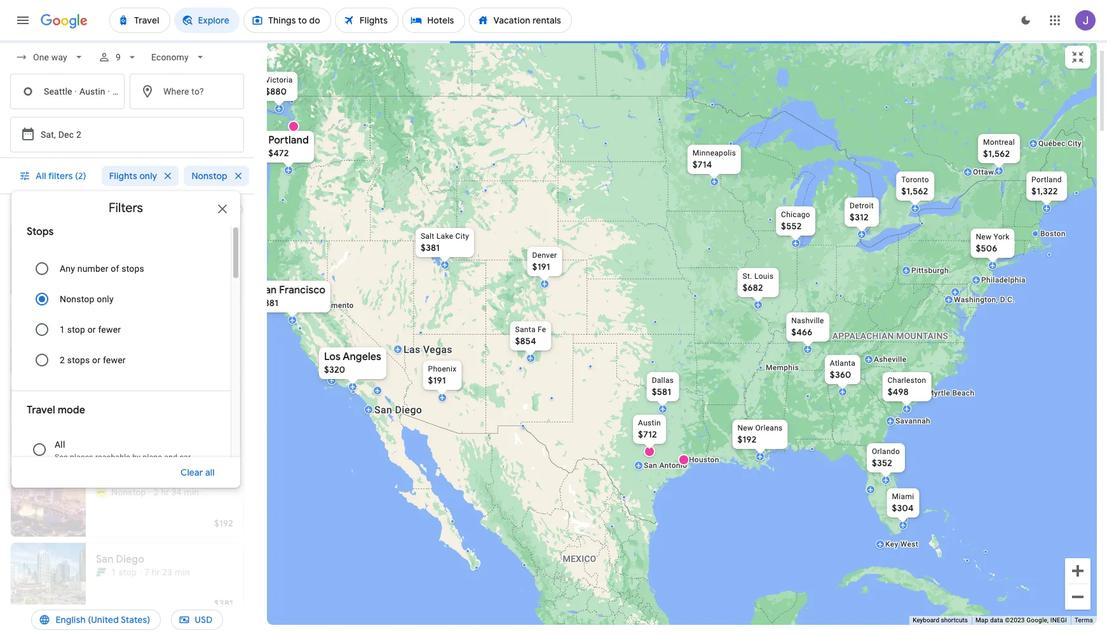 Task type: locate. For each thing, give the bounding box(es) containing it.
san diego inside map region
[[374, 404, 422, 416]]

0 vertical spatial $192
[[738, 434, 757, 446]]

506 US dollars text field
[[976, 243, 998, 254]]

hr right 7
[[152, 568, 160, 578]]

portland up $472 text box
[[268, 134, 309, 147]]

23
[[162, 568, 172, 578]]

None field
[[10, 46, 90, 69], [146, 46, 211, 69], [10, 46, 90, 69], [146, 46, 211, 69]]

0 vertical spatial or
[[88, 325, 96, 335]]

0 vertical spatial diego
[[395, 404, 422, 416]]

portland for portland $1,322
[[1032, 175, 1062, 184]]

2 stops or fewer
[[60, 355, 126, 365]]

san left antonio
[[644, 461, 657, 470]]

$381 inside the salt lake city $381
[[421, 242, 440, 254]]

minneapolis $714
[[693, 149, 736, 170]]

192 US dollars text field
[[738, 434, 757, 446]]

stops option group
[[27, 254, 215, 376]]

0 vertical spatial $191
[[532, 261, 550, 273]]

$191 down phoenix
[[428, 375, 446, 386]]

austin $712
[[638, 419, 661, 440]]

714 US dollars text field
[[693, 159, 712, 170]]

las vegas down reachable
[[96, 473, 143, 486]]

$1,562 for montreal $1,562
[[983, 148, 1010, 160]]

0 vertical spatial houston
[[112, 86, 147, 96]]

$1,322
[[1032, 186, 1058, 197]]

fe
[[538, 325, 546, 334]]

0 vertical spatial stop
[[67, 325, 85, 335]]

880 US dollars text field
[[265, 86, 287, 97]]

austin right seattle
[[79, 86, 105, 96]]

1 horizontal spatial hr
[[161, 487, 169, 498]]

0 horizontal spatial all
[[36, 170, 46, 182]]

min for 2 hr 34 min
[[184, 487, 199, 498]]

2 inside "stops" option group
[[60, 355, 65, 365]]

new up the 506 us dollars text field
[[976, 233, 992, 242]]

fewer for 1 stop or fewer
[[98, 325, 121, 335]]

santa fe $854
[[515, 325, 546, 347]]

new for $192
[[738, 424, 753, 433]]

map
[[976, 617, 989, 624]]

0 vertical spatial min
[[184, 487, 199, 498]]

québec city
[[1039, 139, 1082, 148]]

los down "nonstop only" at the left top of page
[[96, 313, 113, 326]]

0 vertical spatial austin
[[79, 86, 105, 96]]

only inside "stops" option group
[[97, 294, 114, 304]]

854 US dollars text field
[[515, 336, 536, 347]]

2 hr 34 min
[[153, 487, 199, 498]]

victoria
[[265, 76, 293, 85]]

7
[[144, 568, 149, 578]]

0 vertical spatial stops
[[122, 264, 144, 274]]

min right 23
[[175, 568, 190, 578]]

keyboard
[[913, 617, 939, 624]]

flights
[[109, 170, 137, 182]]

1 for 1 stop
[[111, 568, 116, 578]]

1 right frontier image on the bottom left of the page
[[111, 568, 116, 578]]

or for stop
[[88, 325, 96, 335]]

houston
[[112, 86, 147, 96], [689, 456, 719, 465]]

all filters (2)
[[36, 170, 86, 182]]

angeles up 320 us dollars text box
[[343, 351, 381, 364]]

nonstop down los angeles
[[111, 327, 146, 337]]

1 horizontal spatial austin
[[638, 419, 661, 428]]

0 vertical spatial spirit image
[[96, 327, 106, 337]]

austin
[[79, 86, 105, 96], [638, 419, 661, 428]]

1 horizontal spatial angeles
[[343, 351, 381, 364]]

data
[[990, 617, 1003, 624]]

vegas up phoenix
[[423, 344, 452, 356]]

0 vertical spatial new
[[976, 233, 992, 242]]

1562 US dollars text field
[[983, 148, 1010, 160], [901, 186, 928, 197]]

spirit image
[[96, 327, 106, 337], [96, 487, 106, 498]]

hr left 34
[[161, 487, 169, 498]]

las right los angeles $320
[[404, 344, 420, 356]]

1 vertical spatial all
[[55, 440, 65, 450]]

1 vertical spatial $192
[[214, 518, 233, 529]]

asheville
[[874, 355, 907, 364]]

0 horizontal spatial los
[[96, 313, 113, 326]]

stop inside option group
[[67, 325, 85, 335]]

1 horizontal spatial vegas
[[423, 344, 452, 356]]

or for stops
[[92, 355, 101, 365]]

san diego
[[374, 404, 422, 416], [96, 554, 144, 566]]

city
[[1068, 139, 1082, 148], [455, 232, 469, 241]]

1 vertical spatial $1,562
[[901, 186, 928, 197]]

0 vertical spatial all
[[36, 170, 46, 182]]

$192 down the all
[[214, 518, 233, 529]]

diego inside map region
[[395, 404, 422, 416]]

las vegas up phoenix
[[404, 344, 452, 356]]

2 down 1 stop or fewer
[[60, 355, 65, 365]]

$472
[[268, 147, 289, 159], [213, 278, 233, 289]]

portland up $1,322
[[1032, 175, 1062, 184]]

$381 button
[[10, 383, 244, 458], [10, 383, 244, 458]]

3 · from the left
[[149, 86, 152, 96]]

0 vertical spatial hr
[[161, 487, 169, 498]]

close dialog image
[[215, 201, 230, 217]]

only for flights only
[[139, 170, 157, 182]]

any number of stops
[[60, 264, 144, 274]]

0 vertical spatial $1,562
[[983, 148, 1010, 160]]

new inside "new york $506"
[[976, 233, 992, 242]]

1 inside "stops" option group
[[60, 325, 65, 335]]

1 horizontal spatial new
[[976, 233, 992, 242]]

None text field
[[10, 74, 125, 109]]

0 vertical spatial fewer
[[98, 325, 121, 335]]

spirit image down los angeles
[[96, 327, 106, 337]]

houston inside map region
[[689, 456, 719, 465]]

1 horizontal spatial los
[[324, 351, 341, 364]]

$320 inside los angeles $320
[[324, 364, 345, 376]]

0 vertical spatial vegas
[[423, 344, 452, 356]]

1 vertical spatial houston
[[689, 456, 719, 465]]

all inside 'button'
[[36, 170, 46, 182]]

min for 7 hr 23 min
[[175, 568, 190, 578]]

memphis
[[766, 364, 799, 372]]

1 · from the left
[[75, 86, 77, 96]]

1 horizontal spatial houston
[[689, 456, 719, 465]]

1 vertical spatial only
[[97, 294, 114, 304]]

1 horizontal spatial las
[[404, 344, 420, 356]]

·
[[75, 86, 77, 96], [108, 86, 110, 96], [149, 86, 152, 96]]

or down 1 stop or fewer
[[92, 355, 101, 365]]

chicago $552
[[781, 210, 810, 232]]

san up frontier image on the bottom left of the page
[[96, 554, 113, 566]]

2 · from the left
[[108, 86, 110, 96]]

los for los angeles
[[96, 313, 113, 326]]

1322 US dollars text field
[[1032, 186, 1058, 197]]

denver
[[532, 251, 557, 260]]

0 horizontal spatial $1,562
[[901, 186, 928, 197]]

1562 us dollars text field down montreal
[[983, 148, 1010, 160]]

d.c.
[[1000, 296, 1015, 304]]

1 vertical spatial 381 us dollars text field
[[214, 598, 233, 610]]

2 left 34
[[153, 487, 159, 498]]

2
[[60, 355, 65, 365], [153, 487, 159, 498]]

new up $192 text box
[[738, 424, 753, 433]]

0 horizontal spatial $472
[[213, 278, 233, 289]]

los
[[96, 313, 113, 326], [324, 351, 341, 364]]

san up $381 text box
[[259, 284, 277, 297]]

$312
[[850, 212, 869, 223]]

only inside popup button
[[139, 170, 157, 182]]

0 horizontal spatial $320
[[212, 358, 233, 369]]

0 horizontal spatial diego
[[116, 554, 144, 566]]

$191 inside denver $191
[[532, 261, 550, 273]]

stops right 'of'
[[122, 264, 144, 274]]

only for nonstop only
[[97, 294, 114, 304]]

san
[[259, 284, 277, 297], [374, 404, 392, 416], [644, 461, 657, 470], [96, 554, 113, 566]]

Departure text field
[[41, 118, 201, 152]]

miami
[[892, 493, 914, 501]]

304 US dollars text field
[[892, 503, 914, 514]]

all up see
[[55, 440, 65, 450]]

0 vertical spatial las vegas
[[404, 344, 452, 356]]

0 vertical spatial las
[[404, 344, 420, 356]]

victoria $880
[[265, 76, 293, 97]]

toronto
[[901, 175, 929, 184]]

0 horizontal spatial only
[[97, 294, 114, 304]]

0 horizontal spatial 1562 us dollars text field
[[901, 186, 928, 197]]

only right flights
[[139, 170, 157, 182]]

1 vertical spatial 1562 us dollars text field
[[901, 186, 928, 197]]

view smaller map image
[[1070, 50, 1086, 65]]

new inside new orleans $192
[[738, 424, 753, 433]]

1 horizontal spatial city
[[1068, 139, 1082, 148]]

fewer up 2 stops or fewer on the left of the page
[[98, 325, 121, 335]]

0 vertical spatial 1562 us dollars text field
[[983, 148, 1010, 160]]

$1,562 down montreal
[[983, 148, 1010, 160]]

orlando $352
[[872, 447, 900, 469]]

1 vertical spatial $191
[[428, 375, 446, 386]]

clear all button
[[165, 458, 230, 488]]

1 vertical spatial 1
[[111, 568, 116, 578]]

1 vertical spatial fewer
[[103, 355, 126, 365]]

381 US dollars text field
[[214, 438, 233, 449]]

city right 'lake'
[[455, 232, 469, 241]]

1 vertical spatial austin
[[638, 419, 661, 428]]

los angeles $320
[[324, 351, 381, 376]]

nonstop button
[[184, 161, 249, 191]]

1 vertical spatial portland
[[1032, 175, 1062, 184]]

1 horizontal spatial only
[[139, 170, 157, 182]]

all inside all see places reachable by plane and car
[[55, 440, 65, 450]]

fewer down 1 stop or fewer
[[103, 355, 126, 365]]

appalachian
[[832, 331, 894, 341]]

0 vertical spatial $472
[[268, 147, 289, 159]]

$1,562 inside montreal $1,562
[[983, 148, 1010, 160]]

1 vertical spatial las
[[96, 473, 112, 486]]

vegas down by
[[114, 473, 143, 486]]

1 vertical spatial min
[[175, 568, 190, 578]]

1 horizontal spatial stops
[[122, 264, 144, 274]]

houston down 9
[[112, 86, 147, 96]]

1 vertical spatial spirit image
[[96, 487, 106, 498]]

581 US dollars text field
[[652, 386, 671, 398]]

new york $506
[[976, 233, 1010, 254]]

all left filters
[[36, 170, 46, 182]]

472 US dollars text field
[[268, 147, 289, 159]]

all for all see places reachable by plane and car
[[55, 440, 65, 450]]

1 vertical spatial angeles
[[343, 351, 381, 364]]

fewer
[[98, 325, 121, 335], [103, 355, 126, 365]]

1 stop
[[111, 568, 137, 578]]

1 horizontal spatial 1562 us dollars text field
[[983, 148, 1010, 160]]

 image
[[148, 486, 151, 499]]

320 US dollars text field
[[324, 364, 345, 376]]

1562 us dollars text field for toronto $1,562
[[901, 186, 928, 197]]

0 horizontal spatial 381 us dollars text field
[[214, 598, 233, 610]]

1 vertical spatial new
[[738, 424, 753, 433]]

angeles down 'of'
[[115, 313, 153, 326]]

1 for 1 stop or fewer
[[60, 325, 65, 335]]

472 US dollars text field
[[213, 278, 233, 289]]

places
[[70, 453, 93, 462]]

1
[[60, 325, 65, 335], [111, 568, 116, 578]]

washington, d.c.
[[954, 296, 1015, 304]]

spirit image for los angeles
[[96, 327, 106, 337]]

nonstop inside nonstop "popup button"
[[192, 170, 227, 182]]

0 vertical spatial only
[[139, 170, 157, 182]]

houston inside filters form
[[112, 86, 147, 96]]

$1,562
[[983, 148, 1010, 160], [901, 186, 928, 197]]

stop left 7
[[119, 568, 137, 578]]

0 horizontal spatial angeles
[[115, 313, 153, 326]]

0 horizontal spatial houston
[[112, 86, 147, 96]]

$191 for phoenix $191
[[428, 375, 446, 386]]

frontier image
[[96, 568, 106, 578]]

houston right antonio
[[689, 456, 719, 465]]

1562 us dollars text field down 'toronto'
[[901, 186, 928, 197]]

min right 34
[[184, 487, 199, 498]]

inegi
[[1050, 617, 1067, 624]]

$191 inside phoenix $191
[[428, 375, 446, 386]]

$360
[[830, 369, 851, 381]]

1 horizontal spatial $472
[[268, 147, 289, 159]]

portland for portland $472
[[268, 134, 309, 147]]

381 US dollars text field
[[421, 242, 440, 254], [214, 598, 233, 610]]

1 down "nonstop only" at the left top of page
[[60, 325, 65, 335]]

191 US dollars text field
[[428, 375, 446, 386]]

map region
[[111, 0, 1107, 636]]

$498
[[888, 386, 909, 398]]

$1,562 inside toronto $1,562
[[901, 186, 928, 197]]

las vegas
[[404, 344, 452, 356], [96, 473, 143, 486]]

0 vertical spatial portland
[[268, 134, 309, 147]]

1 horizontal spatial 1
[[111, 568, 116, 578]]

los for los angeles $320
[[324, 351, 341, 364]]

about these results image
[[223, 194, 254, 225]]

0 horizontal spatial san diego
[[96, 554, 144, 566]]

$714
[[693, 159, 712, 170]]

1 horizontal spatial $1,562
[[983, 148, 1010, 160]]

car
[[180, 453, 191, 462]]

hr
[[161, 487, 169, 498], [152, 568, 160, 578]]

$682
[[743, 282, 763, 294]]

1 horizontal spatial stop
[[119, 568, 137, 578]]

stop down "nonstop only" at the left top of page
[[67, 325, 85, 335]]

los up 320 us dollars text box
[[324, 351, 341, 364]]

phoenix
[[428, 365, 457, 374]]

0 horizontal spatial vegas
[[114, 473, 143, 486]]

0 vertical spatial angeles
[[115, 313, 153, 326]]

$191 for denver $191
[[532, 261, 550, 273]]

1 vertical spatial stops
[[67, 355, 90, 365]]

1 vertical spatial 2
[[153, 487, 159, 498]]

1 spirit image from the top
[[96, 327, 106, 337]]

austin up 712 us dollars text box
[[638, 419, 661, 428]]

0 horizontal spatial portland
[[268, 134, 309, 147]]

0 horizontal spatial new
[[738, 424, 753, 433]]

2 horizontal spatial ·
[[149, 86, 152, 96]]

new orleans $192
[[738, 424, 783, 446]]

only up los angeles
[[97, 294, 114, 304]]

or
[[88, 325, 96, 335], [92, 355, 101, 365]]

1 horizontal spatial $192
[[738, 434, 757, 446]]

los inside los angeles $320
[[324, 351, 341, 364]]

ottawa
[[973, 168, 998, 177]]

angeles inside los angeles $320
[[343, 351, 381, 364]]

flights only button
[[101, 161, 179, 191]]

price, not selected image
[[254, 161, 305, 191]]

and
[[164, 453, 177, 462]]

nonstop only
[[60, 294, 114, 304]]

1 horizontal spatial diego
[[395, 404, 422, 416]]

1 horizontal spatial 2
[[153, 487, 159, 498]]

0 horizontal spatial stops
[[67, 355, 90, 365]]

1 vertical spatial $472
[[213, 278, 233, 289]]

myrtle
[[927, 389, 950, 398]]

1 horizontal spatial all
[[55, 440, 65, 450]]

1 vertical spatial or
[[92, 355, 101, 365]]

1 horizontal spatial $191
[[532, 261, 550, 273]]

1 horizontal spatial san diego
[[374, 404, 422, 416]]

1 vertical spatial las vegas
[[96, 473, 143, 486]]

$191 down "denver"
[[532, 261, 550, 273]]

all
[[36, 170, 46, 182], [55, 440, 65, 450]]

1 vertical spatial los
[[324, 351, 341, 364]]

1 vertical spatial san diego
[[96, 554, 144, 566]]

st. louis $682
[[743, 272, 774, 294]]

0 vertical spatial 2
[[60, 355, 65, 365]]

0 horizontal spatial las vegas
[[96, 473, 143, 486]]

0 horizontal spatial hr
[[152, 568, 160, 578]]

nonstop up 'results' at the left
[[192, 170, 227, 182]]

city right québec
[[1068, 139, 1082, 148]]

0 horizontal spatial austin
[[79, 86, 105, 96]]

0 vertical spatial los
[[96, 313, 113, 326]]

las down reachable
[[96, 473, 112, 486]]

stops down 1 stop or fewer
[[67, 355, 90, 365]]

1 horizontal spatial las vegas
[[404, 344, 452, 356]]

2 spirit image from the top
[[96, 487, 106, 498]]

nonstop down any
[[60, 294, 94, 304]]

filters form
[[0, 41, 254, 158]]

by
[[132, 453, 141, 462]]

or up 2 stops or fewer on the left of the page
[[88, 325, 96, 335]]

1 vertical spatial diego
[[116, 554, 144, 566]]

$1,562 down 'toronto'
[[901, 186, 928, 197]]

spirit image down reachable
[[96, 487, 106, 498]]

las vegas inside map region
[[404, 344, 452, 356]]

0 vertical spatial san diego
[[374, 404, 422, 416]]

1 horizontal spatial ·
[[108, 86, 110, 96]]

$192 down orleans at the right bottom of page
[[738, 434, 757, 446]]



Task type: describe. For each thing, give the bounding box(es) containing it.
san inside san francisco $381
[[259, 284, 277, 297]]

san antonio
[[644, 461, 687, 470]]

34
[[171, 487, 182, 498]]

seattle · austin · houston ·
[[44, 86, 154, 96]]

712 US dollars text field
[[638, 429, 657, 440]]

portland $472
[[268, 134, 309, 159]]

charleston $498
[[888, 376, 926, 398]]

chicago
[[781, 210, 810, 219]]

key west
[[885, 540, 918, 549]]

main menu image
[[15, 13, 31, 28]]

$381 inside san francisco $381
[[259, 297, 278, 309]]

clear
[[181, 467, 203, 479]]

louis
[[754, 272, 774, 281]]

$472 inside portland $472
[[268, 147, 289, 159]]

$854
[[515, 336, 536, 347]]

nonstop inside "stops" option group
[[60, 294, 94, 304]]

all
[[205, 467, 215, 479]]

new for $506
[[976, 233, 992, 242]]

mode
[[58, 404, 85, 417]]

466 US dollars text field
[[791, 327, 813, 338]]

all for all filters (2)
[[36, 170, 46, 182]]

detroit $312
[[850, 201, 874, 223]]

change appearance image
[[1011, 5, 1041, 36]]

philadelphia
[[981, 276, 1026, 285]]

$581
[[652, 386, 671, 398]]

sacramento
[[311, 301, 354, 310]]

stop for 1 stop
[[119, 568, 137, 578]]

atlanta
[[830, 359, 856, 368]]

austin inside map region
[[638, 419, 661, 428]]

orleans
[[755, 424, 783, 433]]

detroit
[[850, 201, 874, 210]]

hr for 2
[[161, 487, 169, 498]]

terms link
[[1075, 617, 1093, 624]]

states)
[[121, 615, 150, 626]]

nashville
[[791, 317, 824, 325]]

these
[[182, 205, 202, 214]]

Where to? text field
[[130, 74, 244, 109]]

lake
[[437, 232, 453, 241]]

0 horizontal spatial $192
[[214, 518, 233, 529]]

(united
[[88, 615, 119, 626]]

filters
[[109, 200, 143, 216]]

mountains
[[896, 331, 948, 341]]

0 horizontal spatial las
[[96, 473, 112, 486]]

none text field inside filters form
[[10, 74, 125, 109]]

charleston
[[888, 376, 926, 385]]

plane
[[143, 453, 162, 462]]

appalachian mountains
[[832, 331, 948, 341]]

keyboard shortcuts
[[913, 617, 968, 624]]

city inside the salt lake city $381
[[455, 232, 469, 241]]

san francisco $381
[[259, 284, 326, 309]]

191 US dollars text field
[[532, 261, 550, 273]]

fewer for 2 stops or fewer
[[103, 355, 126, 365]]

key
[[885, 540, 898, 549]]

dallas
[[652, 376, 674, 385]]

dallas $581
[[652, 376, 674, 398]]

stops
[[27, 226, 54, 238]]

filters
[[48, 170, 73, 182]]

savannah
[[896, 417, 930, 426]]

myrtle beach
[[927, 389, 975, 398]]

portland $1,322
[[1032, 175, 1062, 197]]

1562 us dollars text field for montreal $1,562
[[983, 148, 1010, 160]]

minneapolis
[[693, 149, 736, 158]]

352 US dollars text field
[[872, 458, 892, 469]]

orlando
[[872, 447, 900, 456]]

york
[[994, 233, 1010, 242]]

©2023
[[1005, 617, 1025, 624]]

stop for 1 stop or fewer
[[67, 325, 85, 335]]

312 US dollars text field
[[850, 212, 869, 223]]

travel mode
[[27, 404, 85, 417]]

any
[[60, 264, 75, 274]]

mexico
[[563, 554, 596, 564]]

9
[[116, 52, 121, 62]]

about
[[159, 205, 180, 214]]

682 US dollars text field
[[743, 282, 763, 294]]

keyboard shortcuts button
[[913, 617, 968, 625]]

loading results progress bar
[[0, 41, 1107, 43]]

seattle
[[44, 86, 72, 96]]

los angeles
[[96, 313, 153, 326]]

of
[[111, 264, 119, 274]]

google,
[[1027, 617, 1049, 624]]

austin inside filters form
[[79, 86, 105, 96]]

381 US dollars text field
[[259, 297, 278, 309]]

nashville $466
[[791, 317, 824, 338]]

angeles for los angeles $320
[[343, 351, 381, 364]]

$304
[[892, 503, 914, 514]]

see
[[55, 453, 68, 462]]

montreal
[[983, 138, 1015, 147]]

2 for 2 stops or fewer
[[60, 355, 65, 365]]

reachable
[[95, 453, 130, 462]]

1 stop or fewer
[[60, 325, 121, 335]]

360 US dollars text field
[[830, 369, 851, 381]]

320 US dollars text field
[[212, 358, 233, 369]]

$466
[[791, 327, 813, 338]]

498 US dollars text field
[[888, 386, 909, 398]]

$1,562 for toronto $1,562
[[901, 186, 928, 197]]

québec
[[1039, 139, 1066, 148]]

1 horizontal spatial 381 us dollars text field
[[421, 242, 440, 254]]

$712
[[638, 429, 657, 440]]

hr for 7
[[152, 568, 160, 578]]

travel
[[27, 404, 55, 417]]

2 for 2 hr 34 min
[[153, 487, 159, 498]]

nonstop down by
[[111, 487, 146, 498]]

english (united states)
[[56, 615, 150, 626]]

pittsburgh
[[911, 266, 949, 275]]

boston
[[1040, 229, 1066, 238]]

miami $304
[[892, 493, 914, 514]]

salt
[[421, 232, 434, 241]]

spirit image for las vegas
[[96, 487, 106, 498]]

0 vertical spatial city
[[1068, 139, 1082, 148]]

7 hr 23 min
[[144, 568, 190, 578]]

san down los angeles $320
[[374, 404, 392, 416]]

192 US dollars text field
[[214, 518, 233, 529]]

number
[[77, 264, 108, 274]]

beach
[[952, 389, 975, 398]]

$352
[[872, 458, 892, 469]]

1 vertical spatial vegas
[[114, 473, 143, 486]]

english (united states) button
[[31, 605, 160, 636]]

$192 inside new orleans $192
[[738, 434, 757, 446]]

angeles for los angeles
[[115, 313, 153, 326]]

clear all
[[181, 467, 215, 479]]

west
[[900, 540, 918, 549]]

las inside map region
[[404, 344, 420, 356]]

vegas inside map region
[[423, 344, 452, 356]]

552 US dollars text field
[[781, 221, 802, 232]]

montreal $1,562
[[983, 138, 1015, 160]]

all see places reachable by plane and car
[[55, 440, 191, 462]]



Task type: vqa. For each thing, say whether or not it's contained in the screenshot.
Phoenix $191 on the bottom left of page
yes



